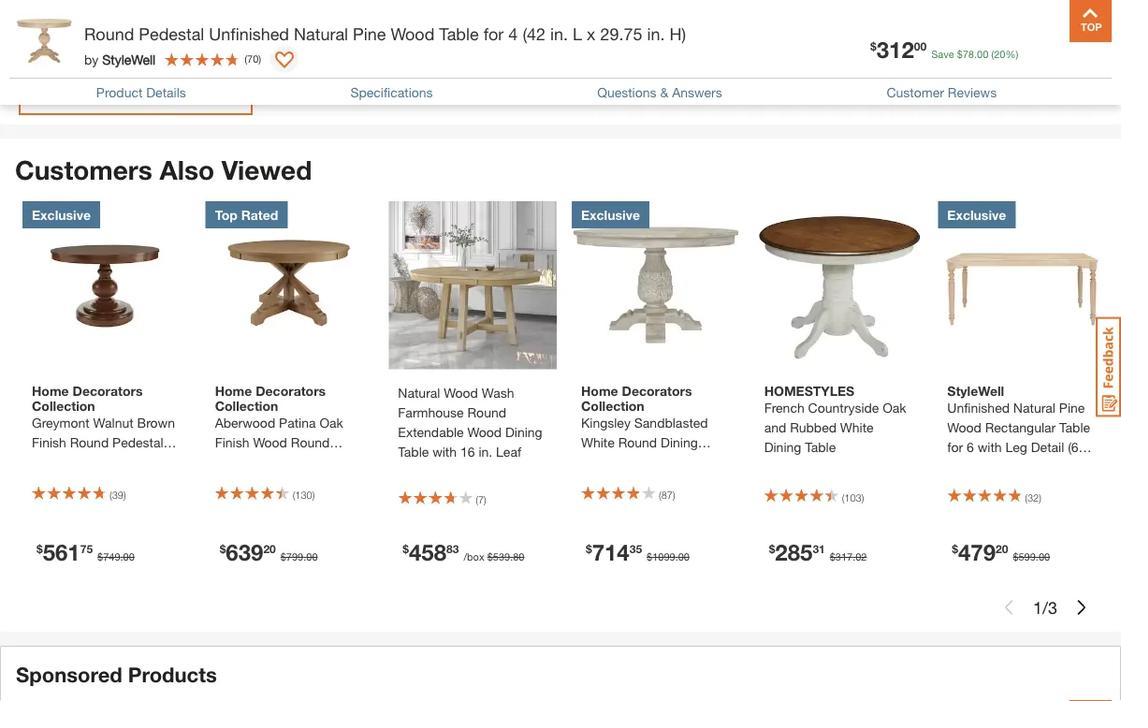 Task type: vqa. For each thing, say whether or not it's contained in the screenshot.
L
yes



Task type: describe. For each thing, give the bounding box(es) containing it.
00 up customer
[[914, 40, 927, 53]]

table inside home decorators collection greymont walnut brown finish round pedestal dining table for 6 (47.6 in. l x 29.8 in. h)
[[73, 454, 103, 470]]

29.75 inside stylewell unfinished natural pine wood rectangular table for 6 with leg detail (68 in. l x 29.75 in. h)
[[986, 459, 1019, 475]]

) for 639
[[312, 489, 315, 501]]

french countryside oak and rubbed white dining table image
[[755, 201, 923, 369]]

feedback link image
[[1096, 316, 1121, 417]]

h) up the questions & answers
[[670, 23, 686, 44]]

sandblasted
[[634, 415, 708, 431]]

stylewell inside stylewell unfinished natural pine wood rectangular table for 6 with leg detail (68 in. l x 29.75 in. h)
[[948, 383, 1005, 398]]

table inside homestyles french countryside oak and rubbed white dining table
[[805, 439, 836, 455]]

top rated
[[215, 207, 278, 222]]

subtotal: $ 1401 30 limit 5 per order $ 1851 . 00 save $ 449 . 70 ( 24 %)
[[19, 3, 511, 52]]

brown
[[137, 415, 175, 431]]

( for 479
[[1025, 491, 1028, 504]]

add 5 items to cart button
[[19, 77, 253, 115]]

. up specifications
[[375, 30, 378, 46]]

749
[[103, 551, 120, 563]]

6 inside stylewell unfinished natural pine wood rectangular table for 6 with leg detail (68 in. l x 29.75 in. h)
[[967, 439, 974, 455]]

561
[[43, 539, 80, 565]]

l inside stylewell unfinished natural pine wood rectangular table for 6 with leg detail (68 in. l x 29.75 in. h)
[[965, 459, 972, 475]]

with for table
[[433, 444, 457, 460]]

kingsley sandblasted white round dining table image
[[572, 201, 740, 369]]

save inside subtotal: $ 1401 30 limit 5 per order $ 1851 . 00 save $ 449 . 70 ( 24 %)
[[393, 30, 422, 46]]

( 130 )
[[293, 489, 315, 501]]

white inside the home decorators collection kingsley sandblasted white round dining table
[[581, 435, 615, 450]]

pine inside stylewell unfinished natural pine wood rectangular table for 6 with leg detail (68 in. l x 29.75 in. h)
[[1060, 400, 1085, 416]]

home for 714
[[581, 383, 618, 398]]

decorators for 714
[[622, 383, 692, 398]]

449
[[433, 30, 455, 46]]

0 horizontal spatial pine
[[353, 23, 386, 44]]

$ 479 20 $ 599 . 00
[[952, 539, 1050, 565]]

homestyles french countryside oak and rubbed white dining table
[[764, 383, 907, 455]]

1401
[[112, 3, 203, 52]]

02
[[856, 551, 867, 563]]

599
[[1019, 551, 1036, 563]]

(47.6
[[137, 454, 166, 470]]

display image
[[275, 51, 294, 70]]

1 / 3
[[1033, 597, 1058, 617]]

per
[[280, 30, 299, 46]]

. inside $ 639 20 $ 799 . 00
[[303, 551, 306, 563]]

35
[[630, 542, 642, 555]]

rated
[[241, 207, 278, 222]]

714
[[592, 539, 630, 565]]

00 right 78
[[977, 48, 989, 60]]

exclusive for 714
[[581, 207, 640, 222]]

kingsley
[[581, 415, 631, 431]]

questions & answers
[[597, 85, 722, 100]]

product details
[[96, 85, 186, 100]]

leaf
[[496, 444, 521, 460]]

details
[[146, 85, 186, 100]]

round pedestal unfinished natural pine wood table for 4 (42 in. l x 29.75 in. h)
[[84, 23, 686, 44]]

pedestal inside home decorators collection greymont walnut brown finish round pedestal dining table for 6 (47.6 in. l x 29.8 in. h)
[[112, 435, 163, 450]]

. inside $ 458 83 /box $ 539 . 80
[[510, 551, 513, 563]]

limit
[[237, 30, 265, 46]]

. inside $ 312 00 save $ 78 . 00 ( 20 %)
[[974, 48, 977, 60]]

00 inside $ 479 20 $ 599 . 00
[[1039, 551, 1050, 563]]

x inside home decorators collection greymont walnut brown finish round pedestal dining table for 6 (47.6 in. l x 29.8 in. h)
[[60, 474, 67, 489]]

6 inside home decorators collection greymont walnut brown finish round pedestal dining table for 6 (47.6 in. l x 29.8 in. h)
[[126, 454, 134, 470]]

%) inside $ 312 00 save $ 78 . 00 ( 20 %)
[[1006, 48, 1019, 60]]

1 horizontal spatial 4
[[509, 23, 518, 44]]

specifications
[[351, 85, 433, 100]]

round inside 'natural wood wash farmhouse round extendable wood dining table with 16 in. leaf'
[[468, 405, 506, 420]]

greymont
[[32, 415, 90, 431]]

20 for 479
[[996, 542, 1009, 555]]

( 70 )
[[245, 53, 261, 65]]

1
[[1033, 597, 1043, 617]]

458
[[409, 539, 447, 565]]

( 39 )
[[110, 489, 126, 501]]

questions
[[597, 85, 657, 100]]

home for 639
[[215, 383, 252, 398]]

0 vertical spatial unfinished
[[209, 23, 289, 44]]

add 5 items to cart
[[58, 86, 214, 106]]

patina
[[279, 415, 316, 431]]

wood up 16
[[468, 424, 502, 440]]

) for 458
[[484, 494, 487, 506]]

for inside stylewell unfinished natural pine wood rectangular table for 6 with leg detail (68 in. l x 29.75 in. h)
[[948, 439, 963, 455]]

wood inside "home decorators collection aberwood patina oak finish wood round dining table for 4 (54 in. l x 30 in. h)"
[[253, 435, 287, 450]]

customer reviews
[[887, 85, 997, 100]]

130
[[295, 489, 312, 501]]

table inside the home decorators collection kingsley sandblasted white round dining table
[[581, 454, 612, 470]]

285
[[775, 539, 813, 565]]

greymont walnut brown finish round pedestal dining table for 6 (47.6 in. l x 29.8 in. h) image
[[22, 201, 191, 369]]

for left (42
[[484, 23, 504, 44]]

wood up farmhouse
[[444, 385, 478, 401]]

home decorators collection kingsley sandblasted white round dining table
[[581, 383, 708, 470]]

homestyles
[[764, 383, 855, 398]]

natural wood wash farmhouse round extendable wood dining table with 16 in. leaf
[[398, 385, 543, 460]]

cart
[[179, 86, 214, 106]]

rectangular
[[985, 420, 1056, 435]]

(42
[[523, 23, 546, 44]]

unfinished inside stylewell unfinished natural pine wood rectangular table for 6 with leg detail (68 in. l x 29.75 in. h)
[[948, 400, 1010, 416]]

( for 714
[[659, 489, 661, 501]]

customers
[[15, 154, 152, 185]]

table inside 'natural wood wash farmhouse round extendable wood dining table with 16 in. leaf'
[[398, 444, 429, 460]]

customer
[[887, 85, 944, 100]]

799
[[286, 551, 303, 563]]

20 for 639
[[263, 542, 276, 555]]

add
[[58, 86, 90, 106]]

natural wood wash farmhouse round extendable wood dining table with 16 in. leaf link
[[398, 383, 548, 462]]

( 87 )
[[659, 489, 675, 501]]

30 inside subtotal: $ 1401 30 limit 5 per order $ 1851 . 00 save $ 449 . 70 ( 24 %)
[[205, 8, 230, 34]]

103
[[845, 491, 862, 504]]

24
[[480, 30, 494, 46]]

round inside the home decorators collection kingsley sandblasted white round dining table
[[618, 435, 657, 450]]

by stylewell
[[84, 51, 156, 67]]

/
[[1043, 597, 1048, 617]]

/box
[[464, 551, 485, 563]]

16
[[461, 444, 475, 460]]

1099
[[653, 551, 676, 563]]

$ 639 20 $ 799 . 00
[[220, 539, 318, 565]]

0 vertical spatial 29.75
[[600, 23, 643, 44]]

$ 285 31 $ 317 . 02
[[769, 539, 867, 565]]

rubbed
[[790, 420, 837, 435]]

dining for and
[[764, 439, 802, 455]]

00 inside $ 714 35 $ 1099 . 00
[[678, 551, 690, 563]]

70 inside subtotal: $ 1401 30 limit 5 per order $ 1851 . 00 save $ 449 . 70 ( 24 %)
[[458, 30, 473, 46]]

exclusive for 479
[[948, 207, 1007, 222]]

( 103 )
[[842, 491, 864, 504]]

dining for round
[[505, 424, 543, 440]]

29.8
[[71, 474, 96, 489]]

( inside subtotal: $ 1401 30 limit 5 per order $ 1851 . 00 save $ 449 . 70 ( 24 %)
[[477, 30, 480, 46]]

home decorators collection aberwood patina oak finish wood round dining table for 4 (54 in. l x 30 in. h)
[[215, 383, 356, 489]]

) for 714
[[673, 489, 675, 501]]

finish for 639
[[215, 435, 249, 450]]

5 inside subtotal: $ 1401 30 limit 5 per order $ 1851 . 00 save $ 449 . 70 ( 24 %)
[[269, 30, 276, 46]]

39
[[112, 489, 123, 501]]

for inside "home decorators collection aberwood patina oak finish wood round dining table for 4 (54 in. l x 30 in. h)"
[[290, 454, 306, 470]]

farmhouse
[[398, 405, 464, 420]]

french
[[764, 400, 805, 416]]

order
[[303, 30, 333, 46]]

home decorators collection greymont walnut brown finish round pedestal dining table for 6 (47.6 in. l x 29.8 in. h)
[[32, 383, 175, 489]]



Task type: locate. For each thing, give the bounding box(es) containing it.
dining inside "home decorators collection aberwood patina oak finish wood round dining table for 4 (54 in. l x 30 in. h)"
[[215, 454, 252, 470]]

0 horizontal spatial 4
[[310, 454, 317, 470]]

3 home from the left
[[581, 383, 618, 398]]

29.75 up questions
[[600, 23, 643, 44]]

h) left 130 on the left bottom
[[272, 474, 285, 489]]

white down kingsley
[[581, 435, 615, 450]]

leg
[[1006, 439, 1028, 455]]

dining down 'sandblasted'
[[661, 435, 698, 450]]

and
[[764, 420, 787, 435]]

for inside home decorators collection greymont walnut brown finish round pedestal dining table for 6 (47.6 in. l x 29.8 in. h)
[[107, 454, 123, 470]]

1 finish from the left
[[32, 435, 66, 450]]

l inside "home decorators collection aberwood patina oak finish wood round dining table for 4 (54 in. l x 30 in. h)"
[[215, 474, 222, 489]]

unfinished up ( 70 )
[[209, 23, 289, 44]]

. up "reviews"
[[974, 48, 977, 60]]

$ 561 75 $ 749 . 00
[[37, 539, 135, 565]]

0 vertical spatial 4
[[509, 23, 518, 44]]

29.75 down 'leg'
[[986, 459, 1019, 475]]

oak inside homestyles french countryside oak and rubbed white dining table
[[883, 400, 907, 416]]

1 home from the left
[[32, 383, 69, 398]]

x inside stylewell unfinished natural pine wood rectangular table for 6 with leg detail (68 in. l x 29.75 in. h)
[[976, 459, 983, 475]]

detail
[[1031, 439, 1065, 455]]

dining down and
[[764, 439, 802, 455]]

. right 639
[[303, 551, 306, 563]]

collection up kingsley
[[581, 398, 645, 413]]

unfinished up rectangular in the bottom right of the page
[[948, 400, 1010, 416]]

round inside "home decorators collection aberwood patina oak finish wood round dining table for 4 (54 in. l x 30 in. h)"
[[291, 435, 330, 450]]

( up $ 458 83 /box $ 539 . 80
[[476, 494, 478, 506]]

1 horizontal spatial stylewell
[[948, 383, 1005, 398]]

1 exclusive from the left
[[32, 207, 91, 222]]

by
[[84, 51, 99, 67]]

3
[[1048, 597, 1058, 617]]

2 horizontal spatial decorators
[[622, 383, 692, 398]]

l
[[573, 23, 582, 44], [965, 459, 972, 475], [49, 474, 57, 489], [215, 474, 222, 489]]

. right '75'
[[120, 551, 123, 563]]

top
[[215, 207, 238, 222]]

20 left 799
[[263, 542, 276, 555]]

items
[[109, 86, 153, 106]]

natural inside stylewell unfinished natural pine wood rectangular table for 6 with leg detail (68 in. l x 29.75 in. h)
[[1014, 400, 1056, 416]]

%) inside subtotal: $ 1401 30 limit 5 per order $ 1851 . 00 save $ 449 . 70 ( 24 %)
[[494, 30, 511, 46]]

0 horizontal spatial %)
[[494, 30, 511, 46]]

312
[[877, 36, 914, 62]]

collection up greymont
[[32, 398, 95, 413]]

( for 285
[[842, 491, 845, 504]]

1 horizontal spatial oak
[[883, 400, 907, 416]]

20 left "599"
[[996, 542, 1009, 555]]

stylewell
[[102, 51, 156, 67], [948, 383, 1005, 398]]

1 horizontal spatial 5
[[269, 30, 276, 46]]

87
[[661, 489, 673, 501]]

aberwood patina oak finish wood round dining table for 4 (54 in. l x 30 in. h) image
[[206, 201, 374, 369]]

0 horizontal spatial with
[[433, 444, 457, 460]]

natural up rectangular in the bottom right of the page
[[1014, 400, 1056, 416]]

table up the (68
[[1060, 420, 1091, 435]]

00 right "599"
[[1039, 551, 1050, 563]]

( 32 )
[[1025, 491, 1042, 504]]

collection inside the home decorators collection kingsley sandblasted white round dining table
[[581, 398, 645, 413]]

unfinished
[[209, 23, 289, 44], [948, 400, 1010, 416]]

539
[[493, 551, 510, 563]]

0 horizontal spatial exclusive
[[32, 207, 91, 222]]

1 horizontal spatial collection
[[215, 398, 278, 413]]

0 horizontal spatial natural
[[294, 23, 348, 44]]

1 horizontal spatial save
[[932, 48, 954, 60]]

h)
[[670, 23, 686, 44], [1040, 459, 1053, 475], [117, 474, 130, 489], [272, 474, 285, 489]]

x
[[587, 23, 596, 44], [976, 459, 983, 475], [60, 474, 67, 489], [226, 474, 233, 489]]

. right 31
[[853, 551, 856, 563]]

4 left (42
[[509, 23, 518, 44]]

decorators up the walnut
[[73, 383, 143, 398]]

decorators up patina
[[256, 383, 326, 398]]

( up 317
[[842, 491, 845, 504]]

exclusive
[[32, 207, 91, 222], [581, 207, 640, 222], [948, 207, 1007, 222]]

table up 29.8
[[73, 454, 103, 470]]

h) down "detail"
[[1040, 459, 1053, 475]]

finish inside home decorators collection greymont walnut brown finish round pedestal dining table for 6 (47.6 in. l x 29.8 in. h)
[[32, 435, 66, 450]]

00 inside subtotal: $ 1401 30 limit 5 per order $ 1851 . 00 save $ 449 . 70 ( 24 %)
[[378, 30, 393, 46]]

0 horizontal spatial finish
[[32, 435, 66, 450]]

finish down greymont
[[32, 435, 66, 450]]

1 horizontal spatial %)
[[1006, 48, 1019, 60]]

2 horizontal spatial exclusive
[[948, 207, 1007, 222]]

(54
[[321, 454, 339, 470]]

round down 'wash'
[[468, 405, 506, 420]]

table inside stylewell unfinished natural pine wood rectangular table for 6 with leg detail (68 in. l x 29.75 in. h)
[[1060, 420, 1091, 435]]

dining inside homestyles french countryside oak and rubbed white dining table
[[764, 439, 802, 455]]

0 horizontal spatial unfinished
[[209, 23, 289, 44]]

1 horizontal spatial natural
[[398, 385, 440, 401]]

collection for 714
[[581, 398, 645, 413]]

70 left 24
[[458, 30, 473, 46]]

pedestal
[[139, 23, 204, 44], [112, 435, 163, 450]]

oak right countryside
[[883, 400, 907, 416]]

collection up aberwood at the bottom of page
[[215, 398, 278, 413]]

walnut
[[93, 415, 134, 431]]

1 vertical spatial pedestal
[[112, 435, 163, 450]]

( right 29.8
[[110, 489, 112, 501]]

0 horizontal spatial white
[[581, 435, 615, 450]]

decorators up 'sandblasted'
[[622, 383, 692, 398]]

) for 285
[[862, 491, 864, 504]]

6 left "(47.6"
[[126, 454, 134, 470]]

(68
[[1068, 439, 1086, 455]]

479
[[959, 539, 996, 565]]

1 vertical spatial 70
[[247, 53, 259, 65]]

round
[[84, 23, 134, 44], [468, 405, 506, 420], [70, 435, 109, 450], [291, 435, 330, 450], [618, 435, 657, 450]]

1 horizontal spatial 30
[[236, 474, 251, 489]]

decorators inside "home decorators collection aberwood patina oak finish wood round dining table for 4 (54 in. l x 30 in. h)"
[[256, 383, 326, 398]]

products
[[128, 662, 217, 687]]

5 left "per"
[[269, 30, 276, 46]]

( for 639
[[293, 489, 295, 501]]

2 home from the left
[[215, 383, 252, 398]]

dining down aberwood at the bottom of page
[[215, 454, 252, 470]]

5 right add
[[95, 86, 104, 106]]

( up 799
[[293, 489, 295, 501]]

x inside "home decorators collection aberwood patina oak finish wood round dining table for 4 (54 in. l x 30 in. h)"
[[226, 474, 233, 489]]

oak inside "home decorators collection aberwood patina oak finish wood round dining table for 4 (54 in. l x 30 in. h)"
[[320, 415, 343, 431]]

00 inside $ 561 75 $ 749 . 00
[[123, 551, 135, 563]]

finish for 561
[[32, 435, 66, 450]]

0 vertical spatial 30
[[205, 8, 230, 34]]

30
[[205, 8, 230, 34], [236, 474, 251, 489]]

natural up display icon
[[294, 23, 348, 44]]

with left 'leg'
[[978, 439, 1002, 455]]

collection
[[32, 398, 95, 413], [215, 398, 278, 413], [581, 398, 645, 413]]

0 vertical spatial 5
[[269, 30, 276, 46]]

save inside $ 312 00 save $ 78 . 00 ( 20 %)
[[932, 48, 954, 60]]

decorators for 561
[[73, 383, 143, 398]]

1 horizontal spatial 6
[[967, 439, 974, 455]]

sponsored
[[16, 662, 122, 687]]

00 right 749
[[123, 551, 135, 563]]

collection inside home decorators collection greymont walnut brown finish round pedestal dining table for 6 (47.6 in. l x 29.8 in. h)
[[32, 398, 95, 413]]

0 horizontal spatial collection
[[32, 398, 95, 413]]

for
[[484, 23, 504, 44], [948, 439, 963, 455], [107, 454, 123, 470], [290, 454, 306, 470]]

4 left (54
[[310, 454, 317, 470]]

0 horizontal spatial 30
[[205, 8, 230, 34]]

00 inside $ 639 20 $ 799 . 00
[[306, 551, 318, 563]]

0 vertical spatial stylewell
[[102, 51, 156, 67]]

pedestal up by stylewell at the top left of page
[[139, 23, 204, 44]]

oak right patina
[[320, 415, 343, 431]]

0 horizontal spatial stylewell
[[102, 51, 156, 67]]

) for 479
[[1039, 491, 1042, 504]]

1 vertical spatial save
[[932, 48, 954, 60]]

unfinished natural pine wood rectangular table for 6 with leg detail (68 in. l x 29.75 in. h) image
[[938, 201, 1106, 369]]

1 horizontal spatial exclusive
[[581, 207, 640, 222]]

1 horizontal spatial pine
[[1060, 400, 1085, 416]]

1 vertical spatial 5
[[95, 86, 104, 106]]

home inside the home decorators collection kingsley sandblasted white round dining table
[[581, 383, 618, 398]]

20
[[994, 48, 1006, 60], [263, 542, 276, 555], [996, 542, 1009, 555]]

decorators for 639
[[256, 383, 326, 398]]

this is the first slide image
[[1002, 600, 1017, 615]]

20 inside $ 312 00 save $ 78 . 00 ( 20 %)
[[994, 48, 1006, 60]]

finish
[[32, 435, 66, 450], [215, 435, 249, 450]]

. inside $ 479 20 $ 599 . 00
[[1036, 551, 1039, 563]]

$ 458 83 /box $ 539 . 80
[[403, 539, 525, 565]]

00 right 1851
[[378, 30, 393, 46]]

natural wood wash farmhouse round extendable wood dining table with 16 in. leaf image
[[389, 201, 557, 369]]

7
[[478, 494, 484, 506]]

( for 458
[[476, 494, 478, 506]]

also
[[160, 154, 214, 185]]

0 vertical spatial 70
[[458, 30, 473, 46]]

. up 1
[[1036, 551, 1039, 563]]

round down patina
[[291, 435, 330, 450]]

2 decorators from the left
[[256, 383, 326, 398]]

wash
[[482, 385, 514, 401]]

table down the extendable
[[398, 444, 429, 460]]

1 horizontal spatial white
[[840, 420, 874, 435]]

collection for 561
[[32, 398, 95, 413]]

. left 24
[[455, 30, 458, 46]]

. inside $ 285 31 $ 317 . 02
[[853, 551, 856, 563]]

( right the "449"
[[477, 30, 480, 46]]

( inside $ 312 00 save $ 78 . 00 ( 20 %)
[[992, 48, 994, 60]]

80
[[513, 551, 525, 563]]

0 horizontal spatial 70
[[247, 53, 259, 65]]

wood left rectangular in the bottom right of the page
[[948, 420, 982, 435]]

save
[[393, 30, 422, 46], [932, 48, 954, 60]]

with for 6
[[978, 439, 1002, 455]]

decorators
[[73, 383, 143, 398], [256, 383, 326, 398], [622, 383, 692, 398]]

4 inside "home decorators collection aberwood patina oak finish wood round dining table for 4 (54 in. l x 30 in. h)"
[[310, 454, 317, 470]]

1 vertical spatial unfinished
[[948, 400, 1010, 416]]

stylewell up product
[[102, 51, 156, 67]]

2 collection from the left
[[215, 398, 278, 413]]

1 horizontal spatial 70
[[458, 30, 473, 46]]

2 horizontal spatial home
[[581, 383, 618, 398]]

decorators inside home decorators collection greymont walnut brown finish round pedestal dining table for 6 (47.6 in. l x 29.8 in. h)
[[73, 383, 143, 398]]

0 vertical spatial %)
[[494, 30, 511, 46]]

in.
[[550, 23, 568, 44], [647, 23, 665, 44], [479, 444, 493, 460], [342, 454, 356, 470], [948, 459, 961, 475], [1023, 459, 1037, 475], [32, 474, 46, 489], [100, 474, 114, 489], [255, 474, 268, 489]]

( down 'leg'
[[1025, 491, 1028, 504]]

20 inside $ 479 20 $ 599 . 00
[[996, 542, 1009, 555]]

6 left 'leg'
[[967, 439, 974, 455]]

83
[[447, 542, 459, 555]]

extendable
[[398, 424, 464, 440]]

to
[[158, 86, 174, 106]]

%)
[[494, 30, 511, 46], [1006, 48, 1019, 60]]

home inside "home decorators collection aberwood patina oak finish wood round dining table for 4 (54 in. l x 30 in. h)"
[[215, 383, 252, 398]]

( down limit
[[245, 53, 247, 65]]

white
[[840, 420, 874, 435], [581, 435, 615, 450]]

round inside home decorators collection greymont walnut brown finish round pedestal dining table for 6 (47.6 in. l x 29.8 in. h)
[[70, 435, 109, 450]]

h) inside home decorators collection greymont walnut brown finish round pedestal dining table for 6 (47.6 in. l x 29.8 in. h)
[[117, 474, 130, 489]]

%) left (42
[[494, 30, 511, 46]]

pine
[[353, 23, 386, 44], [1060, 400, 1085, 416]]

00 right 1099
[[678, 551, 690, 563]]

1 vertical spatial 4
[[310, 454, 317, 470]]

oak
[[883, 400, 907, 416], [320, 415, 343, 431]]

h) inside "home decorators collection aberwood patina oak finish wood round dining table for 4 (54 in. l x 30 in. h)"
[[272, 474, 285, 489]]

sponsored products
[[16, 662, 217, 687]]

1 vertical spatial stylewell
[[948, 383, 1005, 398]]

3 decorators from the left
[[622, 383, 692, 398]]

1 horizontal spatial finish
[[215, 435, 249, 450]]

wood
[[391, 23, 435, 44], [444, 385, 478, 401], [948, 420, 982, 435], [468, 424, 502, 440], [253, 435, 287, 450]]

wood inside stylewell unfinished natural pine wood rectangular table for 6 with leg detail (68 in. l x 29.75 in. h)
[[948, 420, 982, 435]]

table left 24
[[439, 23, 479, 44]]

) for 561
[[123, 489, 126, 501]]

1 horizontal spatial 29.75
[[986, 459, 1019, 475]]

1 vertical spatial pine
[[1060, 400, 1085, 416]]

for left 'leg'
[[948, 439, 963, 455]]

for left (54
[[290, 454, 306, 470]]

31
[[813, 542, 825, 555]]

finish inside "home decorators collection aberwood patina oak finish wood round dining table for 4 (54 in. l x 30 in. h)"
[[215, 435, 249, 450]]

0 vertical spatial pedestal
[[139, 23, 204, 44]]

natural up farmhouse
[[398, 385, 440, 401]]

round down the walnut
[[70, 435, 109, 450]]

2 exclusive from the left
[[581, 207, 640, 222]]

save left 78
[[932, 48, 954, 60]]

with inside 'natural wood wash farmhouse round extendable wood dining table with 16 in. leaf'
[[433, 444, 457, 460]]

in. inside 'natural wood wash farmhouse round extendable wood dining table with 16 in. leaf'
[[479, 444, 493, 460]]

with left 16
[[433, 444, 457, 460]]

table down kingsley
[[581, 454, 612, 470]]

product
[[96, 85, 143, 100]]

white down countryside
[[840, 420, 874, 435]]

collection for 639
[[215, 398, 278, 413]]

1851
[[345, 30, 375, 46]]

1 decorators from the left
[[73, 383, 143, 398]]

exclusive for 561
[[32, 207, 91, 222]]

0 horizontal spatial home
[[32, 383, 69, 398]]

5
[[269, 30, 276, 46], [95, 86, 104, 106]]

home up greymont
[[32, 383, 69, 398]]

317
[[836, 551, 853, 563]]

finish down aberwood at the bottom of page
[[215, 435, 249, 450]]

for up ( 39 )
[[107, 454, 123, 470]]

home for 561
[[32, 383, 69, 398]]

2 finish from the left
[[215, 435, 249, 450]]

round up by stylewell at the top left of page
[[84, 23, 134, 44]]

.
[[375, 30, 378, 46], [455, 30, 458, 46], [974, 48, 977, 60], [120, 551, 123, 563], [303, 551, 306, 563], [510, 551, 513, 563], [676, 551, 678, 563], [853, 551, 856, 563], [1036, 551, 1039, 563]]

wood right 1851
[[391, 23, 435, 44]]

1 vertical spatial 29.75
[[986, 459, 1019, 475]]

table down aberwood at the bottom of page
[[256, 454, 287, 470]]

0 horizontal spatial oak
[[320, 415, 343, 431]]

5 inside button
[[95, 86, 104, 106]]

dining inside the home decorators collection kingsley sandblasted white round dining table
[[661, 435, 698, 450]]

&
[[660, 85, 669, 100]]

0 vertical spatial pine
[[353, 23, 386, 44]]

h) right 29.8
[[117, 474, 130, 489]]

. inside $ 714 35 $ 1099 . 00
[[676, 551, 678, 563]]

1 vertical spatial 30
[[236, 474, 251, 489]]

$ 312 00 save $ 78 . 00 ( 20 %)
[[871, 36, 1019, 62]]

2 horizontal spatial collection
[[581, 398, 645, 413]]

decorators inside the home decorators collection kingsley sandblasted white round dining table
[[622, 383, 692, 398]]

639
[[226, 539, 263, 565]]

home up kingsley
[[581, 383, 618, 398]]

home up aberwood at the bottom of page
[[215, 383, 252, 398]]

. inside $ 561 75 $ 749 . 00
[[120, 551, 123, 563]]

30 left limit
[[205, 8, 230, 34]]

h) inside stylewell unfinished natural pine wood rectangular table for 6 with leg detail (68 in. l x 29.75 in. h)
[[1040, 459, 1053, 475]]

0 horizontal spatial decorators
[[73, 383, 143, 398]]

save left the "449"
[[393, 30, 422, 46]]

3 collection from the left
[[581, 398, 645, 413]]

reviews
[[948, 85, 997, 100]]

round down kingsley
[[618, 435, 657, 450]]

20 inside $ 639 20 $ 799 . 00
[[263, 542, 276, 555]]

pine right order
[[353, 23, 386, 44]]

1 horizontal spatial decorators
[[256, 383, 326, 398]]

0 horizontal spatial save
[[393, 30, 422, 46]]

32
[[1028, 491, 1039, 504]]

dining for sandblasted
[[661, 435, 698, 450]]

with inside stylewell unfinished natural pine wood rectangular table for 6 with leg detail (68 in. l x 29.75 in. h)
[[978, 439, 1002, 455]]

1 vertical spatial %)
[[1006, 48, 1019, 60]]

white inside homestyles french countryside oak and rubbed white dining table
[[840, 420, 874, 435]]

pedestal up "(47.6"
[[112, 435, 163, 450]]

2 horizontal spatial natural
[[1014, 400, 1056, 416]]

answers
[[672, 85, 722, 100]]

70 down limit
[[247, 53, 259, 65]]

%) right 78
[[1006, 48, 1019, 60]]

dining up leaf
[[505, 424, 543, 440]]

top button
[[1070, 0, 1112, 42]]

78
[[963, 48, 974, 60]]

collection inside "home decorators collection aberwood patina oak finish wood round dining table for 4 (54 in. l x 30 in. h)"
[[215, 398, 278, 413]]

1 horizontal spatial home
[[215, 383, 252, 398]]

natural inside 'natural wood wash farmhouse round extendable wood dining table with 16 in. leaf'
[[398, 385, 440, 401]]

next slide image
[[1075, 600, 1090, 615]]

1 collection from the left
[[32, 398, 95, 413]]

)
[[259, 53, 261, 65], [123, 489, 126, 501], [312, 489, 315, 501], [673, 489, 675, 501], [862, 491, 864, 504], [1039, 491, 1042, 504], [484, 494, 487, 506]]

0 horizontal spatial 6
[[126, 454, 134, 470]]

( up $ 714 35 $ 1099 . 00
[[659, 489, 661, 501]]

viewed
[[222, 154, 312, 185]]

20 right 78
[[994, 48, 1006, 60]]

dining down greymont
[[32, 454, 69, 470]]

0 horizontal spatial 29.75
[[600, 23, 643, 44]]

75
[[80, 542, 93, 555]]

home inside home decorators collection greymont walnut brown finish round pedestal dining table for 6 (47.6 in. l x 29.8 in. h)
[[32, 383, 69, 398]]

00
[[378, 30, 393, 46], [914, 40, 927, 53], [977, 48, 989, 60], [123, 551, 135, 563], [306, 551, 318, 563], [678, 551, 690, 563], [1039, 551, 1050, 563]]

table inside "home decorators collection aberwood patina oak finish wood round dining table for 4 (54 in. l x 30 in. h)"
[[256, 454, 287, 470]]

table down rubbed
[[805, 439, 836, 455]]

dining inside home decorators collection greymont walnut brown finish round pedestal dining table for 6 (47.6 in. l x 29.8 in. h)
[[32, 454, 69, 470]]

dining inside 'natural wood wash farmhouse round extendable wood dining table with 16 in. leaf'
[[505, 424, 543, 440]]

stylewell unfinished natural pine wood rectangular table for 6 with leg detail (68 in. l x 29.75 in. h)
[[948, 383, 1091, 475]]

( for 561
[[110, 489, 112, 501]]

0 horizontal spatial 5
[[95, 86, 104, 106]]

30 down aberwood at the bottom of page
[[236, 474, 251, 489]]

3 exclusive from the left
[[948, 207, 1007, 222]]

l inside home decorators collection greymont walnut brown finish round pedestal dining table for 6 (47.6 in. l x 29.8 in. h)
[[49, 474, 57, 489]]

. right 35
[[676, 551, 678, 563]]

product image image
[[14, 9, 75, 70]]

stylewell up rectangular in the bottom right of the page
[[948, 383, 1005, 398]]

00 right 799
[[306, 551, 318, 563]]

1 horizontal spatial unfinished
[[948, 400, 1010, 416]]

0 vertical spatial save
[[393, 30, 422, 46]]

subtotal:
[[19, 26, 91, 47]]

30 inside "home decorators collection aberwood patina oak finish wood round dining table for 4 (54 in. l x 30 in. h)"
[[236, 474, 251, 489]]

customers also viewed
[[15, 154, 312, 185]]

customer reviews button
[[887, 85, 997, 100], [887, 85, 997, 100]]

1 horizontal spatial with
[[978, 439, 1002, 455]]

wood down aberwood at the bottom of page
[[253, 435, 287, 450]]

. right /box
[[510, 551, 513, 563]]

( right 78
[[992, 48, 994, 60]]



